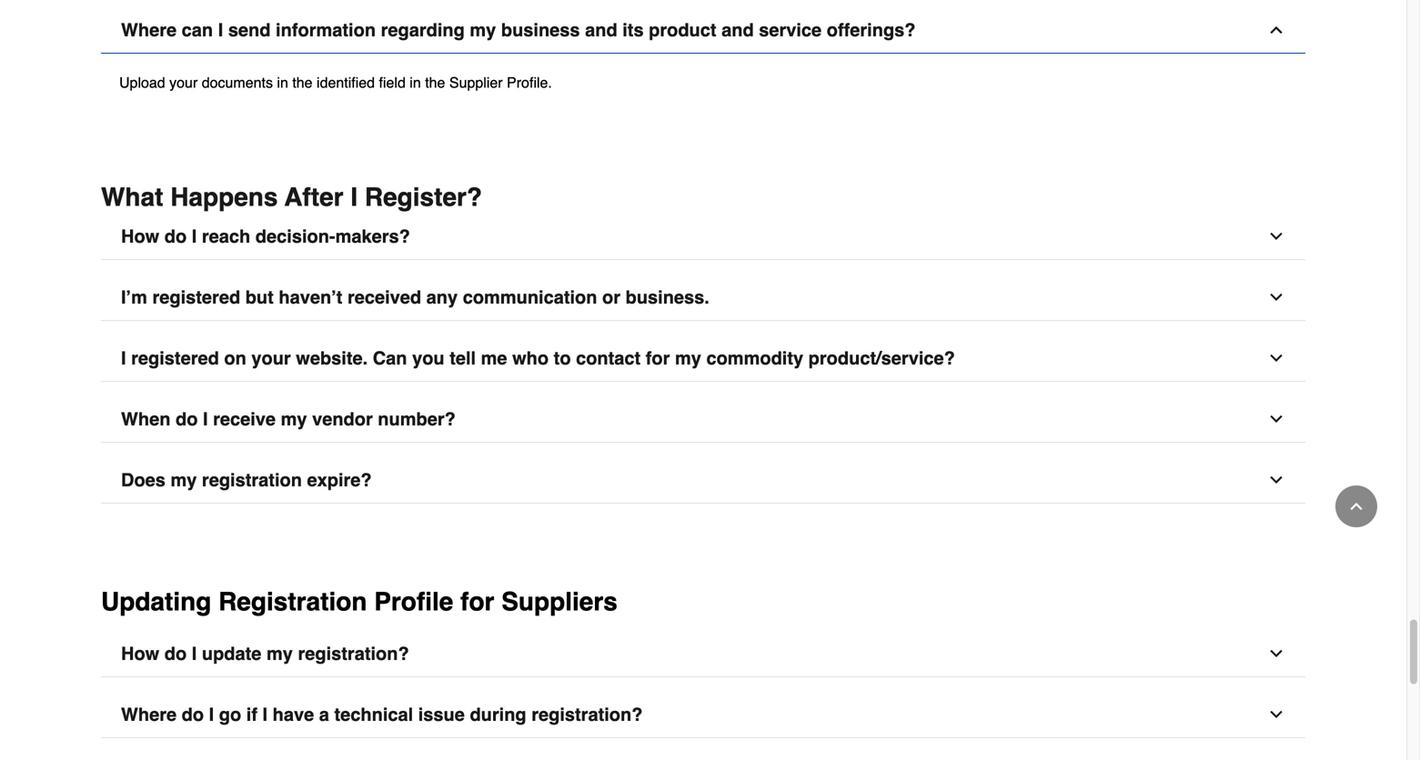 Task type: locate. For each thing, give the bounding box(es) containing it.
how for how do i reach decision-makers?
[[121, 226, 159, 247]]

chevron down image inside "where do i go if i have a technical issue during registration?" button
[[1267, 706, 1286, 724]]

how
[[121, 226, 159, 247], [121, 644, 159, 665]]

where for where can i send information regarding my business and its product and service offerings?
[[121, 20, 177, 41]]

and left service
[[722, 20, 754, 41]]

registered left on in the left of the page
[[131, 348, 219, 369]]

a
[[319, 705, 329, 726]]

0 horizontal spatial the
[[292, 74, 313, 91]]

i right if at the left bottom
[[263, 705, 268, 726]]

1 vertical spatial how
[[121, 644, 159, 665]]

0 vertical spatial your
[[169, 74, 198, 91]]

1 horizontal spatial in
[[410, 74, 421, 91]]

your right on in the left of the page
[[251, 348, 291, 369]]

and
[[585, 20, 617, 41], [722, 20, 754, 41]]

website.
[[296, 348, 368, 369]]

field
[[379, 74, 406, 91]]

regarding
[[381, 20, 465, 41]]

where
[[121, 20, 177, 41], [121, 705, 177, 726]]

1 in from the left
[[277, 74, 288, 91]]

tell
[[450, 348, 476, 369]]

send
[[228, 20, 271, 41]]

chevron down image inside i'm registered but haven't received any communication or business. button
[[1267, 288, 1286, 307]]

do left go
[[182, 705, 204, 726]]

1 chevron down image from the top
[[1267, 410, 1286, 429]]

expire?
[[307, 470, 372, 491]]

my right "does"
[[171, 470, 197, 491]]

chevron down image
[[1267, 228, 1286, 246], [1267, 288, 1286, 307], [1267, 349, 1286, 368], [1267, 706, 1286, 724]]

after
[[285, 183, 343, 212]]

1 how from the top
[[121, 226, 159, 247]]

in right documents
[[277, 74, 288, 91]]

chevron down image inside how do i update my registration? button
[[1267, 645, 1286, 663]]

where left go
[[121, 705, 177, 726]]

chevron down image for i registered on your website. can you tell me who to contact for my commodity product/service?
[[1267, 349, 1286, 368]]

have
[[273, 705, 314, 726]]

registered for i
[[131, 348, 219, 369]]

3 chevron down image from the top
[[1267, 349, 1286, 368]]

2 chevron down image from the top
[[1267, 471, 1286, 490]]

1 horizontal spatial registration?
[[531, 705, 643, 726]]

on
[[224, 348, 246, 369]]

chevron down image for where do i go if i have a technical issue during registration?
[[1267, 706, 1286, 724]]

or
[[602, 287, 621, 308]]

2 where from the top
[[121, 705, 177, 726]]

1 horizontal spatial your
[[251, 348, 291, 369]]

what
[[101, 183, 163, 212]]

for
[[646, 348, 670, 369], [460, 588, 494, 617]]

chevron down image inside i registered on your website. can you tell me who to contact for my commodity product/service? button
[[1267, 349, 1286, 368]]

to
[[554, 348, 571, 369]]

i left update
[[192, 644, 197, 665]]

1 horizontal spatial for
[[646, 348, 670, 369]]

2 chevron down image from the top
[[1267, 288, 1286, 307]]

profile.
[[507, 74, 552, 91]]

i left reach on the left of the page
[[192, 226, 197, 247]]

i'm registered but haven't received any communication or business.
[[121, 287, 710, 308]]

0 vertical spatial where
[[121, 20, 177, 41]]

do left reach on the left of the page
[[164, 226, 187, 247]]

how do i update my registration? button
[[101, 631, 1306, 678]]

how down updating
[[121, 644, 159, 665]]

registered
[[152, 287, 240, 308], [131, 348, 219, 369]]

do for update
[[164, 644, 187, 665]]

updating
[[101, 588, 211, 617]]

do down updating
[[164, 644, 187, 665]]

1 chevron down image from the top
[[1267, 228, 1286, 246]]

0 horizontal spatial and
[[585, 20, 617, 41]]

how do i update my registration?
[[121, 644, 409, 665]]

chevron down image inside "how do i reach decision-makers?" button
[[1267, 228, 1286, 246]]

and left its
[[585, 20, 617, 41]]

where inside "where do i go if i have a technical issue during registration?" button
[[121, 705, 177, 726]]

1 where from the top
[[121, 20, 177, 41]]

0 vertical spatial registered
[[152, 287, 240, 308]]

1 vertical spatial registered
[[131, 348, 219, 369]]

1 vertical spatial for
[[460, 588, 494, 617]]

0 horizontal spatial in
[[277, 74, 288, 91]]

i
[[218, 20, 223, 41], [351, 183, 358, 212], [192, 226, 197, 247], [121, 348, 126, 369], [203, 409, 208, 430], [192, 644, 197, 665], [209, 705, 214, 726], [263, 705, 268, 726]]

your right upload
[[169, 74, 198, 91]]

0 vertical spatial chevron down image
[[1267, 410, 1286, 429]]

i'm
[[121, 287, 147, 308]]

4 chevron down image from the top
[[1267, 706, 1286, 724]]

vendor
[[312, 409, 373, 430]]

received
[[347, 287, 421, 308]]

0 vertical spatial how
[[121, 226, 159, 247]]

1 vertical spatial where
[[121, 705, 177, 726]]

1 horizontal spatial the
[[425, 74, 445, 91]]

what happens after i register?
[[101, 183, 482, 212]]

1 the from the left
[[292, 74, 313, 91]]

number?
[[378, 409, 456, 430]]

registration? right during
[[531, 705, 643, 726]]

makers?
[[335, 226, 410, 247]]

how down what
[[121, 226, 159, 247]]

in
[[277, 74, 288, 91], [410, 74, 421, 91]]

1 vertical spatial your
[[251, 348, 291, 369]]

issue
[[418, 705, 465, 726]]

where do i go if i have a technical issue during registration? button
[[101, 692, 1306, 739]]

2 vertical spatial chevron down image
[[1267, 645, 1286, 663]]

chevron down image
[[1267, 410, 1286, 429], [1267, 471, 1286, 490], [1267, 645, 1286, 663]]

how for how do i update my registration?
[[121, 644, 159, 665]]

who
[[512, 348, 549, 369]]

my
[[470, 20, 496, 41], [675, 348, 701, 369], [281, 409, 307, 430], [171, 470, 197, 491], [267, 644, 293, 665]]

upload your documents in the identified field in the supplier profile.
[[119, 74, 552, 91]]

0 vertical spatial for
[[646, 348, 670, 369]]

i right "can"
[[218, 20, 223, 41]]

registered right i'm
[[152, 287, 240, 308]]

do
[[164, 226, 187, 247], [176, 409, 198, 430], [164, 644, 187, 665], [182, 705, 204, 726]]

can
[[182, 20, 213, 41]]

product/service?
[[809, 348, 955, 369]]

where left "can"
[[121, 20, 177, 41]]

happens
[[170, 183, 278, 212]]

technical
[[334, 705, 413, 726]]

i registered on your website. can you tell me who to contact for my commodity product/service?
[[121, 348, 955, 369]]

the
[[292, 74, 313, 91], [425, 74, 445, 91]]

product
[[649, 20, 717, 41]]

when do i receive my vendor number?
[[121, 409, 456, 430]]

register?
[[365, 183, 482, 212]]

do right when
[[176, 409, 198, 430]]

reach
[[202, 226, 250, 247]]

registration? down updating registration profile for suppliers
[[298, 644, 409, 665]]

in right field
[[410, 74, 421, 91]]

2 in from the left
[[410, 74, 421, 91]]

for right contact
[[646, 348, 670, 369]]

identified
[[317, 74, 375, 91]]

chevron down image for how do i reach decision-makers?
[[1267, 228, 1286, 246]]

for right "profile"
[[460, 588, 494, 617]]

0 vertical spatial registration?
[[298, 644, 409, 665]]

1 vertical spatial chevron down image
[[1267, 471, 1286, 490]]

chevron down image inside when do i receive my vendor number? button
[[1267, 410, 1286, 429]]

2 how from the top
[[121, 644, 159, 665]]

my right update
[[267, 644, 293, 665]]

chevron down image for vendor
[[1267, 410, 1286, 429]]

where inside where can i send information regarding my business and its product and service offerings? button
[[121, 20, 177, 41]]

the left identified
[[292, 74, 313, 91]]

the left "supplier"
[[425, 74, 445, 91]]

your
[[169, 74, 198, 91], [251, 348, 291, 369]]

registration?
[[298, 644, 409, 665], [531, 705, 643, 726]]

communication
[[463, 287, 597, 308]]

i right after
[[351, 183, 358, 212]]

how do i reach decision-makers? button
[[101, 214, 1306, 260]]

i down i'm
[[121, 348, 126, 369]]

3 chevron down image from the top
[[1267, 645, 1286, 663]]

where for where do i go if i have a technical issue during registration?
[[121, 705, 177, 726]]

where can i send information regarding my business and its product and service offerings?
[[121, 20, 916, 41]]

1 horizontal spatial and
[[722, 20, 754, 41]]



Task type: vqa. For each thing, say whether or not it's contained in the screenshot.
the rightmost SLATS,
no



Task type: describe. For each thing, give the bounding box(es) containing it.
service
[[759, 20, 822, 41]]

business.
[[626, 287, 710, 308]]

i registered on your website. can you tell me who to contact for my commodity product/service? button
[[101, 336, 1306, 382]]

upload
[[119, 74, 165, 91]]

can
[[373, 348, 407, 369]]

any
[[426, 287, 458, 308]]

chevron up image
[[1267, 21, 1286, 39]]

chevron up image
[[1347, 498, 1366, 516]]

scroll to top element
[[1336, 486, 1377, 528]]

does my registration expire? button
[[101, 458, 1306, 504]]

during
[[470, 705, 526, 726]]

0 horizontal spatial for
[[460, 588, 494, 617]]

i left the receive
[[203, 409, 208, 430]]

documents
[[202, 74, 273, 91]]

haven't
[[279, 287, 342, 308]]

business
[[501, 20, 580, 41]]

i'm registered but haven't received any communication or business. button
[[101, 275, 1306, 321]]

0 horizontal spatial registration?
[[298, 644, 409, 665]]

chevron down image for i'm registered but haven't received any communication or business.
[[1267, 288, 1286, 307]]

1 and from the left
[[585, 20, 617, 41]]

me
[[481, 348, 507, 369]]

information
[[276, 20, 376, 41]]

you
[[412, 348, 445, 369]]

my down i'm registered but haven't received any communication or business. button
[[675, 348, 701, 369]]

my left vendor
[[281, 409, 307, 430]]

do for reach
[[164, 226, 187, 247]]

how do i reach decision-makers?
[[121, 226, 410, 247]]

supplier
[[449, 74, 503, 91]]

do for receive
[[176, 409, 198, 430]]

go
[[219, 705, 241, 726]]

registered for i'm
[[152, 287, 240, 308]]

does my registration expire?
[[121, 470, 372, 491]]

do for go
[[182, 705, 204, 726]]

but
[[245, 287, 274, 308]]

does
[[121, 470, 165, 491]]

suppliers
[[502, 588, 618, 617]]

chevron down image for registration?
[[1267, 645, 1286, 663]]

its
[[622, 20, 644, 41]]

1 vertical spatial registration?
[[531, 705, 643, 726]]

if
[[246, 705, 257, 726]]

offerings?
[[827, 20, 916, 41]]

when
[[121, 409, 171, 430]]

where can i send information regarding my business and its product and service offerings? button
[[101, 7, 1306, 54]]

my up "supplier"
[[470, 20, 496, 41]]

contact
[[576, 348, 641, 369]]

0 horizontal spatial your
[[169, 74, 198, 91]]

profile
[[374, 588, 453, 617]]

when do i receive my vendor number? button
[[101, 397, 1306, 443]]

2 the from the left
[[425, 74, 445, 91]]

chevron down image inside does my registration expire? button
[[1267, 471, 1286, 490]]

updating registration profile for suppliers
[[101, 588, 618, 617]]

update
[[202, 644, 262, 665]]

registration
[[218, 588, 367, 617]]

where do i go if i have a technical issue during registration?
[[121, 705, 643, 726]]

2 and from the left
[[722, 20, 754, 41]]

commodity
[[706, 348, 803, 369]]

for inside button
[[646, 348, 670, 369]]

registration
[[202, 470, 302, 491]]

decision-
[[255, 226, 335, 247]]

receive
[[213, 409, 276, 430]]

your inside button
[[251, 348, 291, 369]]

i left go
[[209, 705, 214, 726]]



